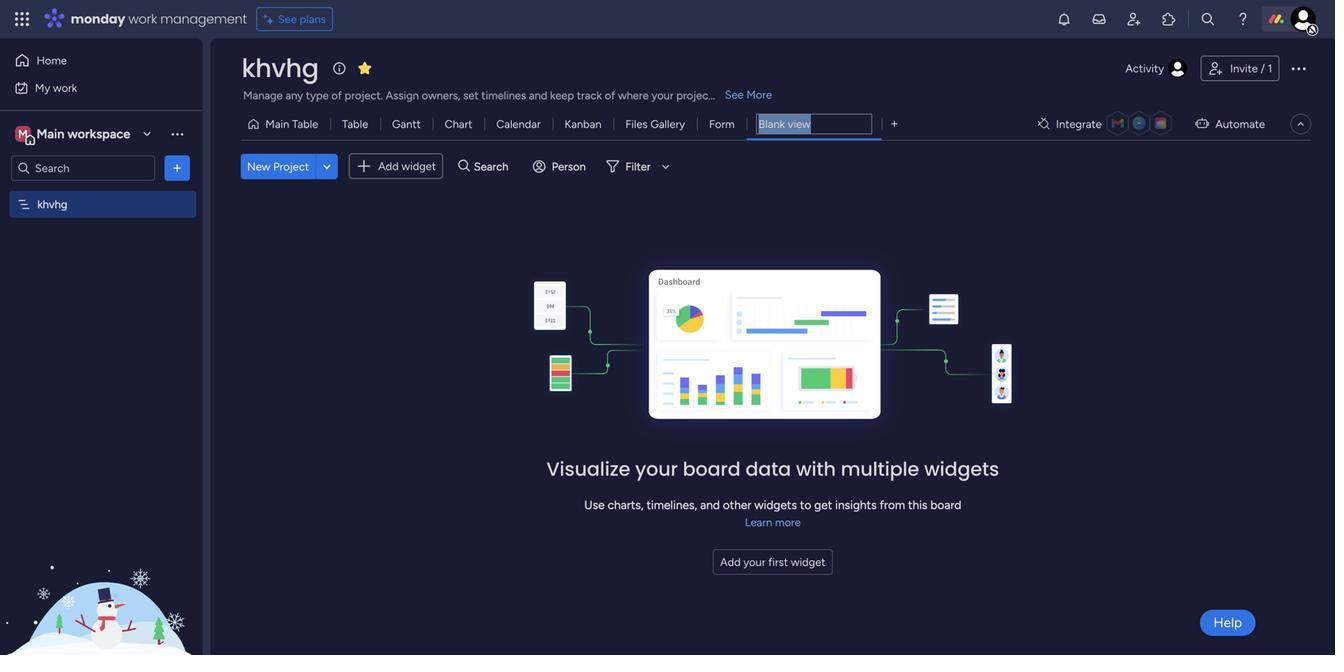 Task type: describe. For each thing, give the bounding box(es) containing it.
collapse board header image
[[1295, 118, 1308, 130]]

files
[[626, 117, 648, 131]]

more
[[775, 516, 801, 529]]

0 vertical spatial your
[[652, 89, 674, 102]]

autopilot image
[[1196, 113, 1210, 133]]

stands.
[[716, 89, 751, 102]]

main for main table
[[266, 117, 289, 131]]

learn
[[745, 516, 773, 529]]

invite
[[1231, 62, 1259, 75]]

new project button
[[241, 154, 316, 179]]

options image
[[169, 160, 185, 176]]

lottie animation element
[[0, 495, 203, 655]]

keep
[[550, 89, 574, 102]]

add widget
[[378, 159, 436, 173]]

chart
[[445, 117, 473, 131]]

see more
[[725, 88, 773, 101]]

0 vertical spatial widgets
[[925, 456, 1000, 483]]

widget inside button
[[791, 555, 826, 569]]

table button
[[330, 111, 380, 137]]

form button
[[697, 111, 747, 137]]

timelines,
[[647, 498, 698, 512]]

board inside use charts, timelines, and other widgets to get insights from this board learn more
[[931, 498, 962, 512]]

owners,
[[422, 89, 461, 102]]

kanban
[[565, 117, 602, 131]]

to
[[800, 498, 812, 512]]

timelines
[[482, 89, 526, 102]]

see plans button
[[257, 7, 333, 31]]

visualize your board data with multiple widgets element
[[211, 193, 1336, 655]]

my
[[35, 81, 50, 95]]

monday work management
[[71, 10, 247, 28]]

learn more link
[[745, 514, 801, 530]]

your for visualize
[[636, 456, 678, 483]]

activity button
[[1120, 56, 1195, 81]]

0 vertical spatial and
[[529, 89, 548, 102]]

apps image
[[1162, 11, 1178, 27]]

form
[[709, 117, 735, 131]]

notifications image
[[1057, 11, 1073, 27]]

filter button
[[600, 154, 676, 179]]

0 horizontal spatial board
[[683, 456, 741, 483]]

inbox image
[[1092, 11, 1108, 27]]

khvhg inside list box
[[37, 198, 67, 211]]

home
[[37, 54, 67, 67]]

add your first widget
[[721, 555, 826, 569]]

2 of from the left
[[605, 89, 616, 102]]

add widget button
[[349, 153, 443, 179]]

set
[[463, 89, 479, 102]]

and inside use charts, timelines, and other widgets to get insights from this board learn more
[[701, 498, 720, 512]]

other
[[723, 498, 752, 512]]

automate
[[1216, 117, 1266, 131]]

manage any type of project. assign owners, set timelines and keep track of where your project stands.
[[243, 89, 751, 102]]

invite members image
[[1127, 11, 1143, 27]]

1 of from the left
[[331, 89, 342, 102]]

main workspace
[[37, 126, 130, 142]]

track
[[577, 89, 602, 102]]

see plans
[[278, 12, 326, 26]]

manage
[[243, 89, 283, 102]]

new
[[247, 160, 271, 173]]

Search in workspace field
[[33, 159, 133, 177]]

gantt
[[392, 117, 421, 131]]

use
[[585, 498, 605, 512]]

add view image
[[892, 118, 898, 130]]

new project
[[247, 160, 309, 173]]

activity
[[1126, 62, 1165, 75]]

my work
[[35, 81, 77, 95]]

main table
[[266, 117, 318, 131]]

help button
[[1201, 610, 1256, 636]]

main table button
[[241, 111, 330, 137]]

chart button
[[433, 111, 485, 137]]

Search field
[[470, 155, 518, 178]]

management
[[160, 10, 247, 28]]

project
[[677, 89, 713, 102]]



Task type: locate. For each thing, give the bounding box(es) containing it.
see
[[278, 12, 297, 26], [725, 88, 744, 101]]

your inside "add your first widget" button
[[744, 555, 766, 569]]

widget down gantt
[[402, 159, 436, 173]]

0 horizontal spatial see
[[278, 12, 297, 26]]

insights
[[836, 498, 877, 512]]

workspace options image
[[169, 126, 185, 142]]

widget right first
[[791, 555, 826, 569]]

calendar
[[497, 117, 541, 131]]

0 horizontal spatial work
[[53, 81, 77, 95]]

widgets
[[925, 456, 1000, 483], [755, 498, 797, 512]]

integrate
[[1057, 117, 1102, 131]]

1 horizontal spatial widget
[[791, 555, 826, 569]]

0 horizontal spatial of
[[331, 89, 342, 102]]

see left more
[[725, 88, 744, 101]]

gary orlando image
[[1291, 6, 1317, 32]]

dapulse integrations image
[[1038, 118, 1050, 130]]

home button
[[10, 48, 171, 73]]

remove from favorites image
[[357, 60, 373, 76]]

table inside main table button
[[292, 117, 318, 131]]

1 vertical spatial and
[[701, 498, 720, 512]]

your up "timelines,"
[[636, 456, 678, 483]]

1 vertical spatial add
[[721, 555, 741, 569]]

add
[[378, 159, 399, 173], [721, 555, 741, 569]]

data
[[746, 456, 791, 483]]

your for add
[[744, 555, 766, 569]]

help image
[[1236, 11, 1251, 27]]

table inside table button
[[342, 117, 368, 131]]

lottie animation image
[[0, 495, 203, 655]]

khvhg field
[[238, 50, 323, 86]]

khvhg
[[242, 50, 319, 86], [37, 198, 67, 211]]

main for main workspace
[[37, 126, 64, 142]]

widget inside popup button
[[402, 159, 436, 173]]

work for my
[[53, 81, 77, 95]]

add for add widget
[[378, 159, 399, 173]]

filter
[[626, 160, 651, 173]]

add down gantt button
[[378, 159, 399, 173]]

files gallery button
[[614, 111, 697, 137]]

gallery
[[651, 117, 686, 131]]

add inside popup button
[[378, 159, 399, 173]]

main down manage at the top
[[266, 117, 289, 131]]

1 horizontal spatial widgets
[[925, 456, 1000, 483]]

0 horizontal spatial widgets
[[755, 498, 797, 512]]

2 vertical spatial your
[[744, 555, 766, 569]]

None field
[[757, 114, 873, 134]]

1
[[1268, 62, 1273, 75]]

add your first widget button
[[713, 549, 833, 575]]

0 horizontal spatial table
[[292, 117, 318, 131]]

person
[[552, 160, 586, 173]]

option
[[0, 190, 203, 193]]

1 vertical spatial khvhg
[[37, 198, 67, 211]]

work
[[128, 10, 157, 28], [53, 81, 77, 95]]

1 vertical spatial your
[[636, 456, 678, 483]]

m
[[18, 127, 28, 141]]

v2 search image
[[459, 157, 470, 175]]

1 vertical spatial widgets
[[755, 498, 797, 512]]

1 horizontal spatial table
[[342, 117, 368, 131]]

this
[[909, 498, 928, 512]]

plans
[[300, 12, 326, 26]]

board up other
[[683, 456, 741, 483]]

main inside main table button
[[266, 117, 289, 131]]

1 vertical spatial widget
[[791, 555, 826, 569]]

search everything image
[[1201, 11, 1216, 27]]

get
[[815, 498, 833, 512]]

1 vertical spatial see
[[725, 88, 744, 101]]

see inside "link"
[[725, 88, 744, 101]]

see for see more
[[725, 88, 744, 101]]

table down the project.
[[342, 117, 368, 131]]

0 horizontal spatial main
[[37, 126, 64, 142]]

2 table from the left
[[342, 117, 368, 131]]

monday
[[71, 10, 125, 28]]

first
[[769, 555, 789, 569]]

calendar button
[[485, 111, 553, 137]]

with
[[796, 456, 836, 483]]

1 horizontal spatial add
[[721, 555, 741, 569]]

0 vertical spatial widget
[[402, 159, 436, 173]]

more
[[747, 88, 773, 101]]

kanban button
[[553, 111, 614, 137]]

workspace
[[68, 126, 130, 142]]

1 horizontal spatial work
[[128, 10, 157, 28]]

khvhg down "search in workspace" field
[[37, 198, 67, 211]]

1 vertical spatial board
[[931, 498, 962, 512]]

invite / 1
[[1231, 62, 1273, 75]]

visualize your board data with multiple widgets
[[547, 456, 1000, 483]]

table
[[292, 117, 318, 131], [342, 117, 368, 131]]

0 vertical spatial add
[[378, 159, 399, 173]]

project
[[273, 160, 309, 173]]

type
[[306, 89, 329, 102]]

and
[[529, 89, 548, 102], [701, 498, 720, 512]]

board right this
[[931, 498, 962, 512]]

main right workspace icon
[[37, 126, 64, 142]]

table down any
[[292, 117, 318, 131]]

0 horizontal spatial and
[[529, 89, 548, 102]]

use charts, timelines, and other widgets to get insights from this board learn more
[[585, 498, 962, 529]]

0 vertical spatial work
[[128, 10, 157, 28]]

add left first
[[721, 555, 741, 569]]

and left keep
[[529, 89, 548, 102]]

widget
[[402, 159, 436, 173], [791, 555, 826, 569]]

main inside "workspace selection" element
[[37, 126, 64, 142]]

1 horizontal spatial khvhg
[[242, 50, 319, 86]]

0 vertical spatial board
[[683, 456, 741, 483]]

your up the gallery
[[652, 89, 674, 102]]

main
[[266, 117, 289, 131], [37, 126, 64, 142]]

work inside button
[[53, 81, 77, 95]]

1 horizontal spatial board
[[931, 498, 962, 512]]

visualize
[[547, 456, 631, 483]]

1 horizontal spatial and
[[701, 498, 720, 512]]

my work button
[[10, 75, 171, 101]]

files gallery
[[626, 117, 686, 131]]

help
[[1214, 615, 1243, 631]]

0 horizontal spatial add
[[378, 159, 399, 173]]

see left plans
[[278, 12, 297, 26]]

and left other
[[701, 498, 720, 512]]

options image
[[1290, 59, 1309, 78]]

1 horizontal spatial main
[[266, 117, 289, 131]]

/
[[1261, 62, 1266, 75]]

widgets up this
[[925, 456, 1000, 483]]

multiple
[[841, 456, 920, 483]]

work right my on the top
[[53, 81, 77, 95]]

work right monday
[[128, 10, 157, 28]]

widgets inside use charts, timelines, and other widgets to get insights from this board learn more
[[755, 498, 797, 512]]

widgets up the "learn more" link
[[755, 498, 797, 512]]

charts,
[[608, 498, 644, 512]]

any
[[286, 89, 303, 102]]

your
[[652, 89, 674, 102], [636, 456, 678, 483], [744, 555, 766, 569]]

workspace selection element
[[15, 124, 133, 145]]

of
[[331, 89, 342, 102], [605, 89, 616, 102]]

project.
[[345, 89, 383, 102]]

0 horizontal spatial khvhg
[[37, 198, 67, 211]]

khvhg up any
[[242, 50, 319, 86]]

add inside button
[[721, 555, 741, 569]]

invite / 1 button
[[1201, 56, 1280, 81]]

1 table from the left
[[292, 117, 318, 131]]

from
[[880, 498, 906, 512]]

khvhg list box
[[0, 188, 203, 433]]

0 vertical spatial khvhg
[[242, 50, 319, 86]]

add for add your first widget
[[721, 555, 741, 569]]

0 vertical spatial see
[[278, 12, 297, 26]]

angle down image
[[323, 160, 331, 172]]

of right track
[[605, 89, 616, 102]]

arrow down image
[[657, 157, 676, 176]]

see more link
[[724, 87, 774, 103]]

1 horizontal spatial of
[[605, 89, 616, 102]]

1 vertical spatial work
[[53, 81, 77, 95]]

your left first
[[744, 555, 766, 569]]

of right "type"
[[331, 89, 342, 102]]

see for see plans
[[278, 12, 297, 26]]

see inside button
[[278, 12, 297, 26]]

select product image
[[14, 11, 30, 27]]

board
[[683, 456, 741, 483], [931, 498, 962, 512]]

show board description image
[[330, 60, 349, 76]]

0 horizontal spatial widget
[[402, 159, 436, 173]]

person button
[[527, 154, 596, 179]]

gantt button
[[380, 111, 433, 137]]

work for monday
[[128, 10, 157, 28]]

assign
[[386, 89, 419, 102]]

1 horizontal spatial see
[[725, 88, 744, 101]]

where
[[618, 89, 649, 102]]

workspace image
[[15, 125, 31, 143]]



Task type: vqa. For each thing, say whether or not it's contained in the screenshot.
My work button
yes



